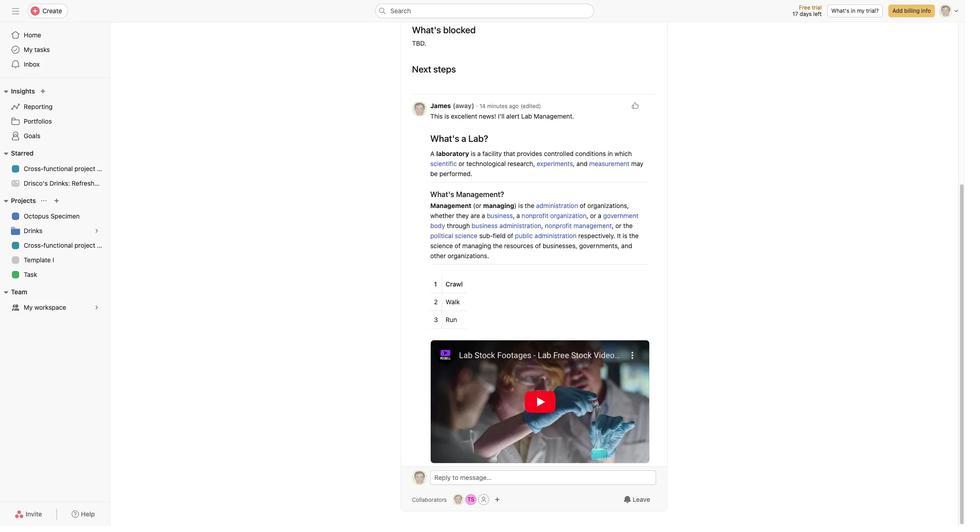 Task type: locate. For each thing, give the bounding box(es) containing it.
businesses,
[[543, 242, 577, 250]]

in inside a laboratory is a facility that provides controlled conditions in which scientific or technological research, experiments , and measurement
[[608, 150, 613, 157]]

or up management at the right top of the page
[[590, 212, 596, 219]]

starred element
[[0, 145, 163, 193]]

1 horizontal spatial science
[[455, 232, 478, 240]]

help
[[81, 510, 95, 518]]

0 vertical spatial cross-
[[24, 165, 44, 172]]

plan up drisco's drinks: refreshment recommendation
[[97, 165, 109, 172]]

cross- down the drinks
[[24, 241, 44, 249]]

cross-functional project plan up drinks:
[[24, 165, 109, 172]]

political
[[430, 232, 453, 240]]

body
[[430, 222, 445, 230]]

that
[[504, 150, 515, 157]]

cross-functional project plan link inside starred element
[[5, 162, 109, 176]]

0 vertical spatial project
[[74, 165, 95, 172]]

is right )
[[518, 202, 523, 209]]

managing up business link
[[483, 202, 514, 209]]

what's blocked tbd.
[[412, 25, 476, 47]]

0 horizontal spatial science
[[430, 242, 453, 250]]

conditions
[[575, 150, 606, 157]]

project
[[74, 165, 95, 172], [74, 241, 95, 249]]

what's left my in the right of the page
[[831, 7, 849, 14]]

1 cross- from the top
[[24, 165, 44, 172]]

my workspace
[[24, 303, 66, 311]]

search list box
[[375, 4, 594, 18]]

science down political
[[430, 242, 453, 250]]

billing
[[904, 7, 920, 14]]

what's up management
[[430, 190, 454, 198]]

a inside a laboratory is a facility that provides controlled conditions in which scientific or technological research, experiments , and measurement
[[477, 150, 481, 157]]

excellent
[[451, 112, 477, 120]]

new image
[[40, 89, 46, 94]]

refreshment
[[72, 179, 109, 187]]

of down business administration link
[[507, 232, 513, 240]]

of up the organization
[[580, 202, 586, 209]]

0 vertical spatial cross-functional project plan
[[24, 165, 109, 172]]

cross-functional project plan link
[[5, 162, 109, 176], [5, 238, 109, 253]]

functional inside projects element
[[44, 241, 73, 249]]

what's in my trial?
[[831, 7, 879, 14]]

template
[[24, 256, 51, 264]]

my inside 'teams' element
[[24, 303, 33, 311]]

2 vertical spatial what's
[[430, 190, 454, 198]]

2 cross- from the top
[[24, 241, 44, 249]]

1 vertical spatial my
[[24, 303, 33, 311]]

what's for what's management?
[[430, 190, 454, 198]]

business up sub- on the top of page
[[472, 222, 498, 230]]

workspace
[[34, 303, 66, 311]]

0 vertical spatial ja
[[416, 105, 422, 112]]

create
[[42, 7, 62, 15]]

plan down see details, drinks icon
[[97, 241, 109, 249]]

1 vertical spatial cross-
[[24, 241, 44, 249]]

nonprofit organization link
[[522, 212, 587, 219]]

what's for what's in my trial?
[[831, 7, 849, 14]]

and right governments,
[[621, 242, 632, 250]]

my tasks link
[[5, 42, 104, 57]]

portfolios link
[[5, 114, 104, 129]]

1 vertical spatial cross-functional project plan link
[[5, 238, 109, 253]]

or up it
[[615, 222, 622, 230]]

project up 'drisco's drinks: refreshment recommendation' link
[[74, 165, 95, 172]]

2 vertical spatial or
[[615, 222, 622, 230]]

2 my from the top
[[24, 303, 33, 311]]

scientific
[[430, 160, 457, 167]]

2 horizontal spatial or
[[615, 222, 622, 230]]

laboratory
[[436, 150, 469, 157]]

business down management (or managing ) is the administration
[[487, 212, 513, 219]]

of
[[580, 202, 586, 209], [507, 232, 513, 240], [455, 242, 461, 250], [535, 242, 541, 250]]

days
[[800, 10, 812, 17]]

or
[[459, 160, 465, 167], [590, 212, 596, 219], [615, 222, 622, 230]]

1 vertical spatial what's
[[430, 133, 459, 144]]

are
[[471, 212, 480, 219]]

ja button left this
[[412, 102, 427, 116]]

1 cross-functional project plan link from the top
[[5, 162, 109, 176]]

drinks
[[24, 227, 42, 235]]

cross-functional project plan link up i
[[5, 238, 109, 253]]

1 vertical spatial business
[[472, 222, 498, 230]]

functional up drinks:
[[44, 165, 73, 172]]

plan for second the "cross-functional project plan" link from the top
[[97, 241, 109, 249]]

is right this
[[444, 112, 449, 120]]

1 vertical spatial nonprofit
[[545, 222, 572, 230]]

1 vertical spatial science
[[430, 242, 453, 250]]

1 vertical spatial project
[[74, 241, 95, 249]]

ja button up "collaborators"
[[412, 471, 427, 485]]

add billing info button
[[888, 5, 935, 17]]

of inside through business administration , nonprofit management , or the political science sub-field of public administration
[[507, 232, 513, 240]]

, down controlled
[[573, 160, 575, 167]]

plan inside starred element
[[97, 165, 109, 172]]

octopus
[[24, 212, 49, 220]]

james link
[[430, 102, 451, 110]]

research,
[[508, 160, 535, 167]]

functional inside starred element
[[44, 165, 73, 172]]

0 horizontal spatial and
[[577, 160, 587, 167]]

administration up 'nonprofit organization' "link"
[[536, 202, 578, 209]]

1 project from the top
[[74, 165, 95, 172]]

government body
[[430, 212, 640, 230]]

in left my in the right of the page
[[851, 7, 855, 14]]

plan inside projects element
[[97, 241, 109, 249]]

, down business , a nonprofit organization , or a at the top right of the page
[[541, 222, 543, 230]]

management
[[573, 222, 612, 230]]

, down government
[[612, 222, 614, 230]]

and
[[577, 160, 587, 167], [621, 242, 632, 250]]

1 vertical spatial managing
[[462, 242, 491, 250]]

1 vertical spatial functional
[[44, 241, 73, 249]]

1 horizontal spatial or
[[590, 212, 596, 219]]

nonprofit down 'nonprofit organization' "link"
[[545, 222, 572, 230]]

hide sidebar image
[[12, 7, 19, 15]]

is right it
[[623, 232, 627, 240]]

ts
[[467, 496, 474, 503]]

0 vertical spatial functional
[[44, 165, 73, 172]]

my for my workspace
[[24, 303, 33, 311]]

nonprofit up through business administration , nonprofit management , or the political science sub-field of public administration
[[522, 212, 548, 219]]

my inside global 'element'
[[24, 46, 33, 53]]

james (away) · 14 minutes ago (edited)
[[430, 102, 541, 110]]

science inside the respectively. it is the science of managing the resources of businesses, governments, and other organizations.
[[430, 242, 453, 250]]

insights element
[[0, 83, 110, 145]]

a up technological
[[477, 150, 481, 157]]

administration up public
[[499, 222, 541, 230]]

a
[[430, 150, 435, 157]]

business inside through business administration , nonprofit management , or the political science sub-field of public administration
[[472, 222, 498, 230]]

ja button left ts
[[453, 494, 464, 505]]

tasks
[[34, 46, 50, 53]]

1 vertical spatial cross-functional project plan
[[24, 241, 109, 249]]

0 vertical spatial my
[[24, 46, 33, 53]]

my left tasks
[[24, 46, 33, 53]]

cross-functional project plan down drinks link
[[24, 241, 109, 249]]

project down see details, drinks icon
[[74, 241, 95, 249]]

a down )
[[516, 212, 520, 219]]

ja left this
[[416, 105, 422, 112]]

2 project from the top
[[74, 241, 95, 249]]

in up "measurement" "link"
[[608, 150, 613, 157]]

drinks link
[[5, 224, 104, 238]]

0 vertical spatial science
[[455, 232, 478, 240]]

1 plan from the top
[[97, 165, 109, 172]]

and down conditions
[[577, 160, 587, 167]]

or up performed.
[[459, 160, 465, 167]]

my for my tasks
[[24, 46, 33, 53]]

0 vertical spatial what's
[[831, 7, 849, 14]]

organization
[[550, 212, 587, 219]]

cross-functional project plan
[[24, 165, 109, 172], [24, 241, 109, 249]]

crawl
[[446, 280, 463, 288]]

science inside through business administration , nonprofit management , or the political science sub-field of public administration
[[455, 232, 478, 240]]

managing up organizations.
[[462, 242, 491, 250]]

public administration link
[[515, 232, 577, 240]]

new project or portfolio image
[[54, 198, 60, 204]]

project inside starred element
[[74, 165, 95, 172]]

what's
[[831, 7, 849, 14], [430, 133, 459, 144], [430, 190, 454, 198]]

cross- up "drisco's"
[[24, 165, 44, 172]]

organizations.
[[448, 252, 489, 260]]

1 vertical spatial plan
[[97, 241, 109, 249]]

0 vertical spatial or
[[459, 160, 465, 167]]

field
[[493, 232, 506, 240]]

17
[[793, 10, 798, 17]]

recommendation
[[111, 179, 163, 187]]

projects button
[[0, 195, 36, 206]]

political science link
[[430, 232, 478, 240]]

the down government
[[623, 222, 633, 230]]

0 horizontal spatial or
[[459, 160, 465, 167]]

the inside through business administration , nonprofit management , or the political science sub-field of public administration
[[623, 222, 633, 230]]

what's blocked
[[412, 25, 476, 35]]

it
[[617, 232, 621, 240]]

my down team
[[24, 303, 33, 311]]

ja left ts
[[455, 496, 461, 503]]

insights
[[11, 87, 35, 95]]

drinks:
[[49, 179, 70, 187]]

(away)
[[453, 102, 474, 110]]

what's up laboratory
[[430, 133, 459, 144]]

0 vertical spatial and
[[577, 160, 587, 167]]

1 vertical spatial and
[[621, 242, 632, 250]]

, up management at the right top of the page
[[587, 212, 588, 219]]

in
[[851, 7, 855, 14], [608, 150, 613, 157]]

business administration link
[[472, 222, 541, 230]]

a right are
[[482, 212, 485, 219]]

science
[[455, 232, 478, 240], [430, 242, 453, 250]]

task link
[[5, 267, 104, 282]]

plan for the "cross-functional project plan" link in the starred element
[[97, 165, 109, 172]]

search
[[390, 7, 411, 15]]

business
[[487, 212, 513, 219], [472, 222, 498, 230]]

1 cross-functional project plan from the top
[[24, 165, 109, 172]]

see details, my workspace image
[[94, 305, 99, 310]]

(edited)
[[521, 103, 541, 110]]

is
[[444, 112, 449, 120], [471, 150, 476, 157], [518, 202, 523, 209], [623, 232, 627, 240]]

administration up businesses,
[[535, 232, 577, 240]]

,
[[573, 160, 575, 167], [513, 212, 515, 219], [587, 212, 588, 219], [541, 222, 543, 230], [612, 222, 614, 230]]

0 vertical spatial managing
[[483, 202, 514, 209]]

2 plan from the top
[[97, 241, 109, 249]]

1 vertical spatial in
[[608, 150, 613, 157]]

1 horizontal spatial and
[[621, 242, 632, 250]]

1 functional from the top
[[44, 165, 73, 172]]

nonprofit inside through business administration , nonprofit management , or the political science sub-field of public administration
[[545, 222, 572, 230]]

i
[[52, 256, 54, 264]]

trial
[[812, 4, 822, 11]]

2 cross-functional project plan from the top
[[24, 241, 109, 249]]

cross-functional project plan link up drinks:
[[5, 162, 109, 176]]

functional down drinks link
[[44, 241, 73, 249]]

my
[[24, 46, 33, 53], [24, 303, 33, 311]]

0 vertical spatial plan
[[97, 165, 109, 172]]

what's inside what's in my trial? button
[[831, 7, 849, 14]]

0 vertical spatial cross-functional project plan link
[[5, 162, 109, 176]]

is down lab?
[[471, 150, 476, 157]]

management
[[430, 202, 471, 209]]

is inside the respectively. it is the science of managing the resources of businesses, governments, and other organizations.
[[623, 232, 627, 240]]

0 vertical spatial in
[[851, 7, 855, 14]]

science down 'through'
[[455, 232, 478, 240]]

cross-
[[24, 165, 44, 172], [24, 241, 44, 249]]

0 horizontal spatial in
[[608, 150, 613, 157]]

government body link
[[430, 212, 640, 230]]

cross-functional project plan inside projects element
[[24, 241, 109, 249]]

1 horizontal spatial in
[[851, 7, 855, 14]]

template i link
[[5, 253, 104, 267]]

1 my from the top
[[24, 46, 33, 53]]

james
[[430, 102, 451, 110]]

2 functional from the top
[[44, 241, 73, 249]]

i'll
[[498, 112, 504, 120]]

ja up "collaborators"
[[416, 474, 422, 481]]

invite button
[[9, 506, 48, 522]]



Task type: describe. For each thing, give the bounding box(es) containing it.
resources
[[504, 242, 533, 250]]

next steps
[[412, 64, 456, 74]]

14
[[480, 103, 486, 110]]

ts button
[[465, 494, 476, 505]]

show options, current sort, top image
[[41, 198, 47, 204]]

business , a nonprofit organization , or a
[[487, 212, 603, 219]]

is inside a laboratory is a facility that provides controlled conditions in which scientific or technological research, experiments , and measurement
[[471, 150, 476, 157]]

nonprofit management link
[[545, 222, 612, 230]]

2 cross-functional project plan link from the top
[[5, 238, 109, 253]]

my
[[857, 7, 865, 14]]

project inside projects element
[[74, 241, 95, 249]]

portfolios
[[24, 117, 52, 125]]

team button
[[0, 287, 27, 298]]

of inside of organizations, whether they are a
[[580, 202, 586, 209]]

goals link
[[5, 129, 104, 143]]

management (or managing ) is the administration
[[430, 202, 578, 209]]

managing inside the respectively. it is the science of managing the resources of businesses, governments, and other organizations.
[[462, 242, 491, 250]]

)
[[514, 202, 517, 209]]

experiments
[[537, 160, 573, 167]]

alert
[[506, 112, 519, 120]]

ago
[[509, 103, 519, 110]]

the right )
[[525, 202, 534, 209]]

, inside a laboratory is a facility that provides controlled conditions in which scientific or technological research, experiments , and measurement
[[573, 160, 575, 167]]

and inside the respectively. it is the science of managing the resources of businesses, governments, and other organizations.
[[621, 242, 632, 250]]

leave
[[633, 496, 650, 504]]

drisco's drinks: refreshment recommendation
[[24, 179, 163, 187]]

cross-functional project plan inside starred element
[[24, 165, 109, 172]]

measurement link
[[589, 160, 630, 167]]

respectively. it is the science of managing the resources of businesses, governments, and other organizations.
[[430, 232, 640, 260]]

provides
[[517, 150, 542, 157]]

2 vertical spatial ja
[[455, 496, 461, 503]]

create button
[[27, 4, 68, 18]]

1 vertical spatial administration
[[499, 222, 541, 230]]

1
[[434, 280, 437, 288]]

free
[[799, 4, 810, 11]]

add
[[893, 7, 903, 14]]

0 likes. click to like this task image
[[632, 102, 639, 109]]

and inside a laboratory is a facility that provides controlled conditions in which scientific or technological research, experiments , and measurement
[[577, 160, 587, 167]]

, down )
[[513, 212, 515, 219]]

a up management at the right top of the page
[[598, 212, 601, 219]]

the right it
[[629, 232, 639, 240]]

help button
[[66, 506, 101, 522]]

0 vertical spatial ja button
[[412, 102, 427, 116]]

0 vertical spatial nonprofit
[[522, 212, 548, 219]]

starred
[[11, 149, 33, 157]]

or inside a laboratory is a facility that provides controlled conditions in which scientific or technological research, experiments , and measurement
[[459, 160, 465, 167]]

or inside through business administration , nonprofit management , or the political science sub-field of public administration
[[615, 222, 622, 230]]

a inside of organizations, whether they are a
[[482, 212, 485, 219]]

minutes
[[487, 103, 508, 110]]

2
[[434, 298, 438, 306]]

invite
[[26, 510, 42, 518]]

template i
[[24, 256, 54, 264]]

measurement
[[589, 160, 630, 167]]

of down public administration link
[[535, 242, 541, 250]]

management?
[[456, 190, 504, 198]]

1 vertical spatial ja button
[[412, 471, 427, 485]]

collaborators
[[412, 496, 447, 503]]

goals
[[24, 132, 40, 140]]

of down political science link
[[455, 242, 461, 250]]

specimen
[[51, 212, 80, 220]]

global element
[[0, 22, 110, 77]]

lab
[[521, 112, 532, 120]]

a left lab?
[[461, 133, 466, 144]]

cross- inside starred element
[[24, 165, 44, 172]]

2 vertical spatial administration
[[535, 232, 577, 240]]

trial?
[[866, 7, 879, 14]]

add billing info
[[893, 7, 931, 14]]

task
[[24, 271, 37, 278]]

1 vertical spatial ja
[[416, 474, 422, 481]]

teams element
[[0, 284, 110, 317]]

lab?
[[468, 133, 488, 144]]

my workspace link
[[5, 300, 104, 315]]

sub-
[[479, 232, 493, 240]]

public
[[515, 232, 533, 240]]

projects element
[[0, 193, 110, 284]]

what's for what's a lab?
[[430, 133, 459, 144]]

cross- inside projects element
[[24, 241, 44, 249]]

·
[[476, 102, 478, 110]]

reporting
[[24, 103, 53, 110]]

home
[[24, 31, 41, 39]]

0 vertical spatial administration
[[536, 202, 578, 209]]

tbd.
[[412, 39, 426, 47]]

management.
[[534, 112, 574, 120]]

a laboratory is a facility that provides controlled conditions in which scientific or technological research, experiments , and measurement
[[430, 150, 634, 167]]

1 vertical spatial or
[[590, 212, 596, 219]]

this
[[430, 112, 443, 120]]

which
[[615, 150, 632, 157]]

add or remove collaborators image
[[495, 497, 500, 503]]

walk
[[446, 298, 460, 306]]

inbox link
[[5, 57, 104, 72]]

see details, drinks image
[[94, 228, 99, 234]]

drisco's drinks: refreshment recommendation link
[[5, 176, 163, 191]]

reporting link
[[5, 99, 104, 114]]

may
[[631, 160, 643, 167]]

0 vertical spatial business
[[487, 212, 513, 219]]

administration link
[[536, 202, 578, 209]]

this is excellent news! i'll alert lab management.
[[430, 112, 574, 120]]

facility
[[482, 150, 502, 157]]

team
[[11, 288, 27, 296]]

left
[[813, 10, 822, 17]]

home link
[[5, 28, 104, 42]]

2 vertical spatial ja button
[[453, 494, 464, 505]]

the down field
[[493, 242, 502, 250]]

inbox
[[24, 60, 40, 68]]

drisco's
[[24, 179, 48, 187]]

in inside button
[[851, 7, 855, 14]]

performed.
[[439, 170, 472, 178]]

other
[[430, 252, 446, 260]]

search button
[[375, 4, 594, 18]]

what's a lab?
[[430, 133, 488, 144]]



Task type: vqa. For each thing, say whether or not it's contained in the screenshot.
Scientific link
yes



